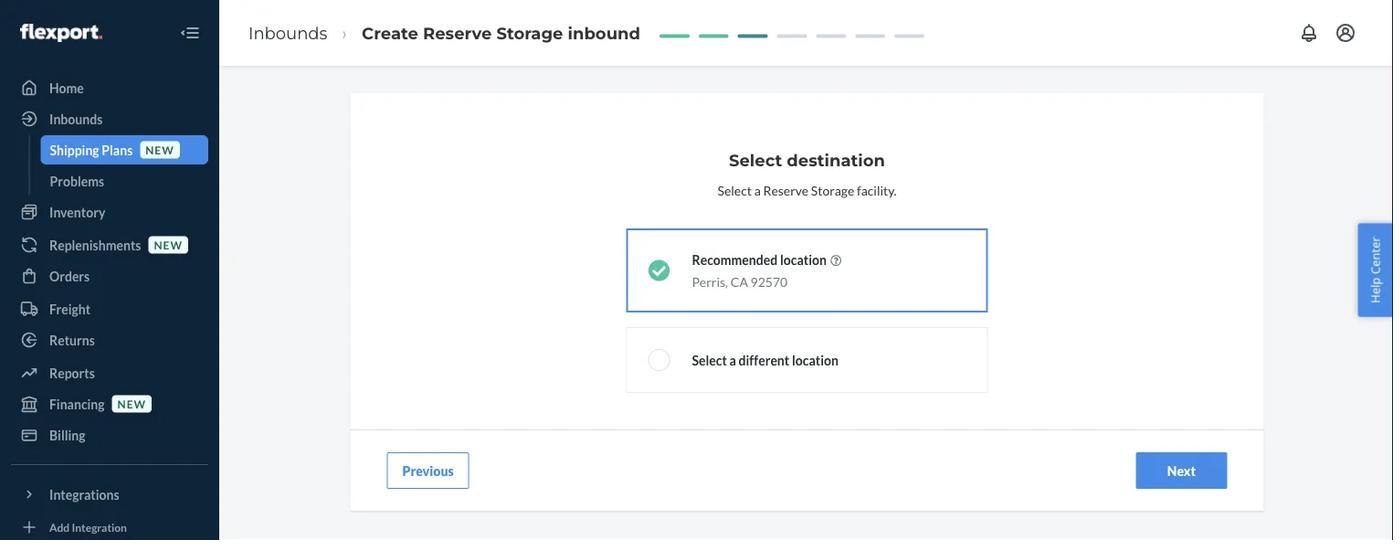 Task type: describe. For each thing, give the bounding box(es) containing it.
returns
[[49, 332, 95, 348]]

perris,
[[692, 274, 728, 289]]

question circle image
[[831, 255, 842, 266]]

select for select a reserve storage facility.
[[718, 182, 752, 198]]

help center
[[1368, 237, 1384, 303]]

storage inside "breadcrumbs" navigation
[[497, 23, 563, 43]]

home link
[[11, 73, 208, 102]]

a for different
[[730, 352, 737, 368]]

1 horizontal spatial storage
[[811, 182, 855, 198]]

new for financing
[[118, 397, 146, 410]]

help
[[1368, 277, 1384, 303]]

ca
[[731, 274, 748, 289]]

integration
[[72, 520, 127, 534]]

home
[[49, 80, 84, 96]]

new for shipping plans
[[146, 143, 174, 156]]

inventory link
[[11, 197, 208, 227]]

shipping plans
[[50, 142, 133, 158]]

open account menu image
[[1335, 22, 1357, 44]]

inbound
[[568, 23, 641, 43]]

breadcrumbs navigation
[[234, 6, 655, 59]]

different
[[739, 352, 790, 368]]

flexport logo image
[[20, 24, 102, 42]]

select for select a different location
[[692, 352, 727, 368]]

add
[[49, 520, 70, 534]]

select destination
[[729, 150, 886, 170]]

inventory
[[49, 204, 105, 220]]

facility.
[[857, 182, 897, 198]]

replenishments
[[49, 237, 141, 253]]

92570
[[751, 274, 788, 289]]

problems
[[50, 173, 104, 189]]

create reserve storage inbound
[[362, 23, 641, 43]]

orders link
[[11, 261, 208, 291]]

destination
[[787, 150, 886, 170]]

previous button
[[387, 452, 469, 489]]



Task type: vqa. For each thing, say whether or not it's contained in the screenshot.
"HELP CENTER" link
no



Task type: locate. For each thing, give the bounding box(es) containing it.
1 vertical spatial inbounds
[[49, 111, 103, 127]]

reports link
[[11, 358, 208, 388]]

orders
[[49, 268, 90, 284]]

a for reserve
[[755, 182, 761, 198]]

select a different location
[[692, 352, 839, 368]]

freight link
[[11, 294, 208, 324]]

select up recommended
[[718, 182, 752, 198]]

open notifications image
[[1299, 22, 1321, 44]]

0 horizontal spatial inbounds
[[49, 111, 103, 127]]

next button
[[1136, 452, 1228, 489]]

inbounds
[[249, 23, 328, 43], [49, 111, 103, 127]]

storage
[[497, 23, 563, 43], [811, 182, 855, 198]]

1 vertical spatial new
[[154, 238, 183, 251]]

location left question circle 'image'
[[780, 252, 827, 267]]

plans
[[102, 142, 133, 158]]

inbounds link inside "breadcrumbs" navigation
[[249, 23, 328, 43]]

integrations
[[49, 487, 119, 502]]

0 horizontal spatial storage
[[497, 23, 563, 43]]

financing
[[49, 396, 105, 412]]

0 vertical spatial new
[[146, 143, 174, 156]]

reserve inside "breadcrumbs" navigation
[[423, 23, 492, 43]]

0 vertical spatial location
[[780, 252, 827, 267]]

reports
[[49, 365, 95, 381]]

1 vertical spatial storage
[[811, 182, 855, 198]]

1 vertical spatial location
[[792, 352, 839, 368]]

recommended
[[692, 252, 778, 267]]

inbounds inside "breadcrumbs" navigation
[[249, 23, 328, 43]]

help center button
[[1359, 223, 1394, 317]]

select left different
[[692, 352, 727, 368]]

1 vertical spatial reserve
[[764, 182, 809, 198]]

1 horizontal spatial inbounds link
[[249, 23, 328, 43]]

a
[[755, 182, 761, 198], [730, 352, 737, 368]]

a left different
[[730, 352, 737, 368]]

storage left inbound
[[497, 23, 563, 43]]

select
[[729, 150, 783, 170], [718, 182, 752, 198], [692, 352, 727, 368]]

previous
[[403, 463, 454, 478]]

0 horizontal spatial inbounds link
[[11, 104, 208, 133]]

integrations button
[[11, 480, 208, 509]]

new right plans
[[146, 143, 174, 156]]

1 horizontal spatial inbounds
[[249, 23, 328, 43]]

0 vertical spatial a
[[755, 182, 761, 198]]

2 vertical spatial select
[[692, 352, 727, 368]]

1 vertical spatial inbounds link
[[11, 104, 208, 133]]

new up orders link
[[154, 238, 183, 251]]

2 vertical spatial new
[[118, 397, 146, 410]]

0 vertical spatial reserve
[[423, 23, 492, 43]]

1 vertical spatial a
[[730, 352, 737, 368]]

new down reports link
[[118, 397, 146, 410]]

billing link
[[11, 420, 208, 450]]

location
[[780, 252, 827, 267], [792, 352, 839, 368]]

reserve
[[423, 23, 492, 43], [764, 182, 809, 198]]

select a reserve storage facility.
[[718, 182, 897, 198]]

center
[[1368, 237, 1384, 274]]

add integration
[[49, 520, 127, 534]]

select for select destination
[[729, 150, 783, 170]]

billing
[[49, 427, 85, 443]]

check circle image
[[648, 260, 670, 281]]

0 vertical spatial storage
[[497, 23, 563, 43]]

freight
[[49, 301, 91, 317]]

1 horizontal spatial reserve
[[764, 182, 809, 198]]

perris, ca 92570
[[692, 274, 788, 289]]

new
[[146, 143, 174, 156], [154, 238, 183, 251], [118, 397, 146, 410]]

reserve down select destination
[[764, 182, 809, 198]]

select up select a reserve storage facility.
[[729, 150, 783, 170]]

storage down destination
[[811, 182, 855, 198]]

a down select destination
[[755, 182, 761, 198]]

location right different
[[792, 352, 839, 368]]

1 horizontal spatial a
[[755, 182, 761, 198]]

0 vertical spatial inbounds
[[249, 23, 328, 43]]

next
[[1168, 463, 1197, 478]]

add integration link
[[11, 516, 208, 538]]

0 horizontal spatial reserve
[[423, 23, 492, 43]]

returns link
[[11, 325, 208, 355]]

reserve right create
[[423, 23, 492, 43]]

close navigation image
[[179, 22, 201, 44]]

shipping
[[50, 142, 99, 158]]

recommended location
[[692, 252, 827, 267]]

0 horizontal spatial a
[[730, 352, 737, 368]]

inbounds link
[[249, 23, 328, 43], [11, 104, 208, 133]]

0 vertical spatial select
[[729, 150, 783, 170]]

problems link
[[41, 166, 208, 196]]

new for replenishments
[[154, 238, 183, 251]]

1 vertical spatial select
[[718, 182, 752, 198]]

create
[[362, 23, 419, 43]]

0 vertical spatial inbounds link
[[249, 23, 328, 43]]



